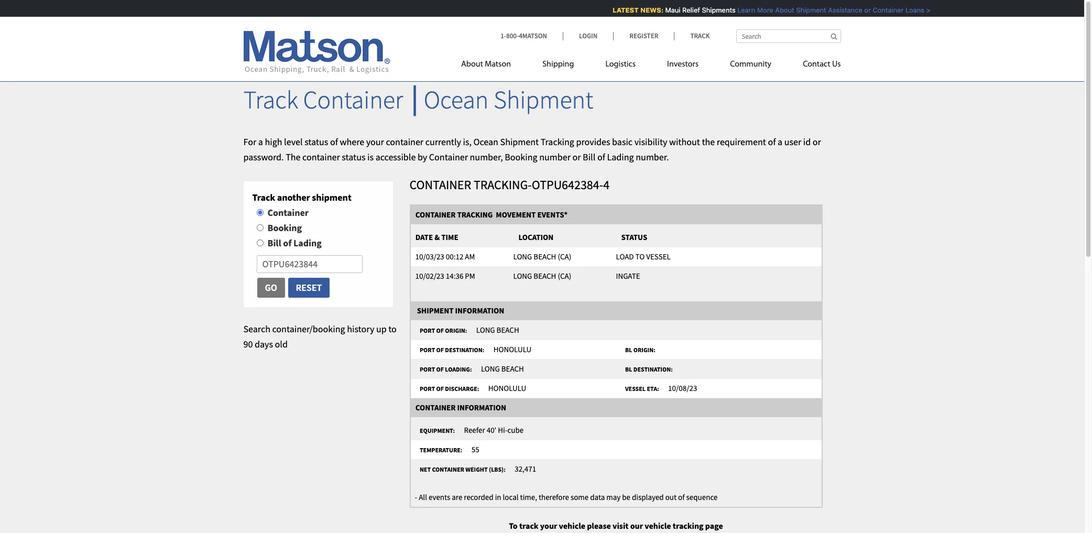 Task type: locate. For each thing, give the bounding box(es) containing it.
4matson
[[519, 31, 547, 40]]

1 vertical spatial booking
[[268, 222, 302, 234]]

for a high level status of where your container currently is, ocean shipment tracking provides basic visibility without the requirement of a user id or password. the container status is accessible by container number, booking number or bill of lading number.
[[243, 136, 821, 163]]

information up port of origin: long beach
[[455, 306, 504, 316]]

10/02/23 14:36 pm
[[411, 271, 475, 281]]

of inside port of loading: long beach
[[436, 366, 444, 373]]

1 horizontal spatial vehicle
[[645, 521, 671, 531]]

honolulu up port of loading: long beach
[[494, 345, 532, 354]]

1 horizontal spatial a
[[778, 136, 783, 148]]

0 vertical spatial bl
[[625, 346, 632, 354]]

&
[[435, 232, 440, 242]]

port of discharge: honolulu
[[416, 383, 526, 393]]

1 vertical spatial origin:
[[634, 346, 656, 354]]

booking up 'bill of lading'
[[268, 222, 302, 234]]

loading:
[[445, 366, 472, 373]]

ocean
[[474, 136, 498, 148]]

of
[[330, 136, 338, 148], [768, 136, 776, 148], [598, 151, 605, 163], [283, 237, 292, 249], [436, 327, 444, 335], [436, 346, 444, 354], [436, 366, 444, 373], [436, 385, 444, 393], [678, 492, 685, 502]]

-
[[415, 492, 417, 502]]

2 vertical spatial track
[[252, 192, 275, 204]]

1 vertical spatial destination:
[[634, 366, 673, 373]]

discharge:
[[445, 385, 479, 393]]

container down temperature: 55
[[432, 466, 464, 473]]

1 vertical spatial long beach (ca)
[[513, 271, 571, 281]]

0 horizontal spatial about
[[461, 60, 483, 69]]

number
[[539, 151, 571, 163]]

bl up the vessel
[[625, 366, 632, 373]]

of down port of origin: long beach
[[436, 346, 444, 354]]

information for container information
[[457, 403, 506, 413]]

requirement
[[717, 136, 766, 148]]

status down where
[[342, 151, 366, 163]]

container tracking-otpu642384-4
[[410, 177, 610, 193]]

0 vertical spatial track
[[691, 31, 710, 40]]

of left discharge:
[[436, 385, 444, 393]]

1 horizontal spatial booking
[[505, 151, 538, 163]]

1 vertical spatial container
[[303, 151, 340, 163]]

bill
[[583, 151, 596, 163], [268, 237, 281, 249]]

port inside port of loading: long beach
[[420, 366, 435, 373]]

0 horizontal spatial booking
[[268, 222, 302, 234]]

or right id
[[813, 136, 821, 148]]

temperature: 55
[[416, 445, 480, 455]]

more
[[753, 6, 769, 14]]

old
[[275, 338, 288, 350]]

1 vertical spatial honolulu
[[488, 383, 526, 393]]

0 vertical spatial or
[[860, 6, 866, 14]]

origin: down shipment information on the left
[[445, 327, 467, 335]]

login
[[579, 31, 598, 40]]

4 port from the top
[[420, 385, 435, 393]]

container up date & time
[[416, 210, 456, 220]]

2 port from the top
[[420, 346, 435, 354]]

container inside net container weight (lbs): 32,471
[[432, 466, 464, 473]]

Search search field
[[736, 29, 841, 43]]

vehicle left please
[[559, 521, 586, 531]]

net
[[420, 466, 431, 473]]

of right bill of lading "radio" at the top left of page
[[283, 237, 292, 249]]

of left loading:
[[436, 366, 444, 373]]

container down currently
[[429, 151, 468, 163]]

port down port of origin: long beach
[[420, 346, 435, 354]]

reefer
[[464, 425, 485, 435]]

track down the relief
[[691, 31, 710, 40]]

port of loading: long beach
[[416, 364, 524, 374]]

of left where
[[330, 136, 338, 148]]

booking up container tracking-otpu642384-4
[[505, 151, 538, 163]]

0 vertical spatial about
[[771, 6, 790, 14]]

us
[[832, 60, 841, 69]]

track up the high
[[243, 84, 298, 115]]

track up container option
[[252, 192, 275, 204]]

bill down provides
[[583, 151, 596, 163]]

vessel eta: 10/08/23
[[621, 383, 697, 393]]

port right to
[[420, 327, 435, 335]]

1 (ca) from the top
[[558, 251, 571, 261]]

container information
[[411, 403, 506, 413]]

beach
[[534, 251, 556, 261], [534, 271, 556, 281], [497, 325, 519, 335], [502, 364, 524, 374]]

container up accessible
[[386, 136, 424, 148]]

container right 'the'
[[303, 151, 340, 163]]

shipment right ocean
[[500, 136, 539, 148]]

of inside port of destination: honolulu
[[436, 346, 444, 354]]

register link
[[613, 31, 674, 40]]

to
[[389, 323, 397, 335]]

of inside port of origin: long beach
[[436, 327, 444, 335]]

id
[[803, 136, 811, 148]]

your right track
[[540, 521, 557, 531]]

1 vertical spatial about
[[461, 60, 483, 69]]

port left loading:
[[420, 366, 435, 373]]

events
[[429, 492, 450, 502]]

2 long beach (ca) from the top
[[513, 271, 571, 281]]

0 vertical spatial information
[[455, 306, 504, 316]]

2 bl from the top
[[625, 366, 632, 373]]

shipment up search search field
[[792, 6, 822, 14]]

1 vertical spatial lading
[[293, 237, 322, 249]]

2 vertical spatial or
[[573, 151, 581, 163]]

0 horizontal spatial container
[[303, 151, 340, 163]]

port inside port of origin: long beach
[[420, 327, 435, 335]]

information down the port of discharge: honolulu
[[457, 403, 506, 413]]

may
[[607, 492, 621, 502]]

Bill of Lading radio
[[257, 239, 263, 246]]

0 vertical spatial (ca)
[[558, 251, 571, 261]]

shipment
[[792, 6, 822, 14], [494, 84, 593, 115], [500, 136, 539, 148], [417, 306, 454, 316]]

top menu navigation
[[461, 55, 841, 77]]

None search field
[[736, 29, 841, 43]]

1 horizontal spatial lading
[[607, 151, 634, 163]]

0 vertical spatial booking
[[505, 151, 538, 163]]

0 vertical spatial long beach (ca)
[[513, 251, 571, 261]]

1 vertical spatial status
[[342, 151, 366, 163]]

0 vertical spatial destination:
[[445, 346, 485, 354]]

tracking-
[[474, 177, 532, 193]]

vehicle right our
[[645, 521, 671, 531]]

about right more
[[771, 6, 790, 14]]

date
[[416, 232, 433, 242]]

your up is
[[366, 136, 384, 148]]

1 vertical spatial or
[[813, 136, 821, 148]]

origin: up bl destination:
[[634, 346, 656, 354]]

0 horizontal spatial lading
[[293, 237, 322, 249]]

1 bl from the top
[[625, 346, 632, 354]]

0 horizontal spatial vehicle
[[559, 521, 586, 531]]

a left user
[[778, 136, 783, 148]]

temperature:
[[420, 446, 463, 454]]

is,
[[463, 136, 472, 148]]

0 horizontal spatial destination:
[[445, 346, 485, 354]]

>
[[922, 6, 926, 14]]

40'
[[487, 425, 497, 435]]

about matson link
[[461, 55, 527, 77]]

destination: up port of loading: long beach
[[445, 346, 485, 354]]

be
[[622, 492, 631, 502]]

therefore
[[539, 492, 569, 502]]

honolulu down port of loading: long beach
[[488, 383, 526, 393]]

0 vertical spatial your
[[366, 136, 384, 148]]

provides
[[576, 136, 610, 148]]

1 horizontal spatial container
[[386, 136, 424, 148]]

about matson
[[461, 60, 511, 69]]

14:36
[[446, 271, 464, 281]]

0 horizontal spatial bill
[[268, 237, 281, 249]]

None button
[[257, 277, 286, 298], [288, 277, 330, 298], [257, 277, 286, 298], [288, 277, 330, 298]]

bill right bill of lading "radio" at the top left of page
[[268, 237, 281, 249]]

10/08/23
[[668, 383, 697, 393]]

track another shipment
[[252, 192, 352, 204]]

2 horizontal spatial or
[[860, 6, 866, 14]]

or right number
[[573, 151, 581, 163]]

1 vertical spatial (ca)
[[558, 271, 571, 281]]

10/02/23
[[415, 271, 444, 281]]

0 vertical spatial origin:
[[445, 327, 467, 335]]

port
[[420, 327, 435, 335], [420, 346, 435, 354], [420, 366, 435, 373], [420, 385, 435, 393]]

of down shipment information on the left
[[436, 327, 444, 335]]

port inside port of destination: honolulu
[[420, 346, 435, 354]]

0 vertical spatial status
[[305, 136, 328, 148]]

1 vertical spatial your
[[540, 521, 557, 531]]

1 vertical spatial track
[[243, 84, 298, 115]]

lading
[[607, 151, 634, 163], [293, 237, 322, 249]]

1 vertical spatial bl
[[625, 366, 632, 373]]

origin: inside port of origin: long beach
[[445, 327, 467, 335]]

2 (ca) from the top
[[558, 271, 571, 281]]

a right for on the left top of page
[[258, 136, 263, 148]]

port inside the port of discharge: honolulu
[[420, 385, 435, 393]]

high
[[265, 136, 282, 148]]

number.
[[636, 151, 669, 163]]

loans
[[901, 6, 920, 14]]

bl for honolulu
[[625, 346, 632, 354]]

of inside the port of discharge: honolulu
[[436, 385, 444, 393]]

0 horizontal spatial your
[[366, 136, 384, 148]]

shipment
[[312, 192, 352, 204]]

0 horizontal spatial origin:
[[445, 327, 467, 335]]

long beach (ca)
[[513, 251, 571, 261], [513, 271, 571, 281]]

0 vertical spatial lading
[[607, 151, 634, 163]]

destination: up eta:
[[634, 366, 673, 373]]

1 horizontal spatial or
[[813, 136, 821, 148]]

where
[[340, 136, 364, 148]]

shipment down shipping 'link'
[[494, 84, 593, 115]]

0 horizontal spatial a
[[258, 136, 263, 148]]

eta:
[[647, 385, 659, 393]]

port left discharge:
[[420, 385, 435, 393]]

origin:
[[445, 327, 467, 335], [634, 346, 656, 354]]

0 vertical spatial bill
[[583, 151, 596, 163]]

1 vertical spatial information
[[457, 403, 506, 413]]

(ca)
[[558, 251, 571, 261], [558, 271, 571, 281]]

10/03/23 00:12 am
[[411, 251, 475, 261]]

about
[[771, 6, 790, 14], [461, 60, 483, 69]]

vessel
[[625, 385, 646, 393]]

4
[[603, 177, 610, 193]]

load to vessel
[[616, 251, 671, 261]]

port for port of discharge: honolulu
[[420, 385, 435, 393]]

0 vertical spatial honolulu
[[494, 345, 532, 354]]

1 horizontal spatial bill
[[583, 151, 596, 163]]

1 port from the top
[[420, 327, 435, 335]]

about inside the top menu navigation
[[461, 60, 483, 69]]

equipment: reefer 40' hi-cube
[[416, 425, 524, 435]]

status right level
[[305, 136, 328, 148]]

3 port from the top
[[420, 366, 435, 373]]

or right "assistance" on the top right of page
[[860, 6, 866, 14]]

local
[[503, 492, 519, 502]]

search container/booking history up to 90 days old
[[243, 323, 397, 350]]

1 long beach (ca) from the top
[[513, 251, 571, 261]]

lading up enter container # text field
[[293, 237, 322, 249]]

equipment:
[[420, 427, 455, 435]]

1 horizontal spatial status
[[342, 151, 366, 163]]

your
[[366, 136, 384, 148], [540, 521, 557, 531]]

track for track link
[[691, 31, 710, 40]]

the
[[286, 151, 301, 163]]

lading down basic
[[607, 151, 634, 163]]

are
[[452, 492, 463, 502]]

bl up bl destination:
[[625, 346, 632, 354]]

port for port of destination: honolulu
[[420, 346, 435, 354]]

information for shipment information
[[455, 306, 504, 316]]

about left matson
[[461, 60, 483, 69]]



Task type: describe. For each thing, give the bounding box(es) containing it.
blue matson logo with ocean, shipping, truck, rail and logistics written beneath it. image
[[243, 31, 390, 74]]

time
[[441, 232, 458, 242]]

lading inside the "for a high level status of where your container currently is, ocean shipment tracking provides basic visibility without the requirement of a user id or password. the container status is accessible by container number, booking number or bill of lading number."
[[607, 151, 634, 163]]

0 horizontal spatial status
[[305, 136, 328, 148]]

shipment information
[[411, 306, 504, 316]]

1 horizontal spatial about
[[771, 6, 790, 14]]

days
[[255, 338, 273, 350]]

Booking radio
[[257, 224, 263, 231]]

32,471
[[515, 464, 536, 474]]

1-800-4matson link
[[501, 31, 563, 40]]

10/03/23
[[415, 251, 444, 261]]

news:
[[636, 6, 659, 14]]

without
[[669, 136, 700, 148]]

track for track container │ocean shipment
[[243, 84, 298, 115]]

(ca) for load to vessel
[[558, 251, 571, 261]]

container/booking
[[272, 323, 345, 335]]

Enter Container # text field
[[257, 255, 363, 273]]

bl origin:
[[621, 346, 660, 354]]

0 vertical spatial container
[[386, 136, 424, 148]]

(ca) for ingate
[[558, 271, 571, 281]]

1 a from the left
[[258, 136, 263, 148]]

another
[[277, 192, 310, 204]]

out
[[666, 492, 677, 502]]

login link
[[563, 31, 613, 40]]

password.
[[243, 151, 284, 163]]

all
[[419, 492, 427, 502]]

location
[[519, 232, 554, 242]]

long beach (ca) for pm
[[513, 271, 571, 281]]

port for port of origin: long beach
[[420, 327, 435, 335]]

container up equipment:
[[416, 403, 456, 413]]

55
[[472, 445, 480, 455]]

bill inside the "for a high level status of where your container currently is, ocean shipment tracking provides basic visibility without the requirement of a user id or password. the container status is accessible by container number, booking number or bill of lading number."
[[583, 151, 596, 163]]

destination: inside port of destination: honolulu
[[445, 346, 485, 354]]

Container radio
[[257, 209, 263, 216]]

search image
[[831, 33, 837, 40]]

hi-
[[498, 425, 508, 435]]

contact us link
[[787, 55, 841, 77]]

bill of lading
[[268, 237, 322, 249]]

2 vehicle from the left
[[645, 521, 671, 531]]

up
[[376, 323, 387, 335]]

learn more about shipment assistance or container loans > link
[[733, 6, 926, 14]]

movement
[[496, 210, 536, 220]]

of right out
[[678, 492, 685, 502]]

the
[[702, 136, 715, 148]]

1 vertical spatial bill
[[268, 237, 281, 249]]

of left user
[[768, 136, 776, 148]]

1-
[[501, 31, 506, 40]]

2 a from the left
[[778, 136, 783, 148]]

by
[[418, 151, 427, 163]]

shipping
[[543, 60, 574, 69]]

user
[[785, 136, 802, 148]]

1 horizontal spatial destination:
[[634, 366, 673, 373]]

container up where
[[303, 84, 403, 115]]

weight
[[466, 466, 488, 473]]

shipment inside the "for a high level status of where your container currently is, ocean shipment tracking provides basic visibility without the requirement of a user id or password. the container status is accessible by container number, booking number or bill of lading number."
[[500, 136, 539, 148]]

track
[[519, 521, 539, 531]]

contact us
[[803, 60, 841, 69]]

90
[[243, 338, 253, 350]]

bl for long beach
[[625, 366, 632, 373]]

container left loans
[[868, 6, 899, 14]]

tracking
[[673, 521, 704, 531]]

cube
[[508, 425, 524, 435]]

container inside the "for a high level status of where your container currently is, ocean shipment tracking provides basic visibility without the requirement of a user id or password. the container status is accessible by container number, booking number or bill of lading number."
[[429, 151, 468, 163]]

your inside the "for a high level status of where your container currently is, ocean shipment tracking provides basic visibility without the requirement of a user id or password. the container status is accessible by container number, booking number or bill of lading number."
[[366, 136, 384, 148]]

track for track another shipment
[[252, 192, 275, 204]]

container down another on the left of page
[[268, 207, 309, 219]]

0 horizontal spatial or
[[573, 151, 581, 163]]

- all events are recorded in local time, therefore some data may be displayed out of sequence
[[415, 492, 718, 502]]

track container │ocean shipment
[[243, 84, 593, 115]]

basic
[[612, 136, 633, 148]]

number,
[[470, 151, 503, 163]]

bl destination:
[[621, 366, 677, 373]]

track link
[[674, 31, 710, 40]]

800-
[[506, 31, 519, 40]]

long beach (ca) for am
[[513, 251, 571, 261]]

of down provides
[[598, 151, 605, 163]]

port for port of loading: long beach
[[420, 366, 435, 373]]

page
[[705, 521, 723, 531]]

honolulu for port of discharge: honolulu
[[488, 383, 526, 393]]

container tracking   movement events*
[[411, 210, 568, 220]]

shipments
[[697, 6, 731, 14]]

booking inside the "for a high level status of where your container currently is, ocean shipment tracking provides basic visibility without the requirement of a user id or password. the container status is accessible by container number, booking number or bill of lading number."
[[505, 151, 538, 163]]

please
[[587, 521, 611, 531]]

community link
[[715, 55, 787, 77]]

honolulu for port of destination: honolulu
[[494, 345, 532, 354]]

1 horizontal spatial origin:
[[634, 346, 656, 354]]

maui
[[661, 6, 676, 14]]

contact
[[803, 60, 831, 69]]

load
[[616, 251, 634, 261]]

matson
[[485, 60, 511, 69]]

shipment down 10/02/23
[[417, 306, 454, 316]]

logistics
[[606, 60, 636, 69]]

accessible
[[376, 151, 416, 163]]

is
[[367, 151, 374, 163]]

(lbs):
[[489, 466, 506, 473]]

level
[[284, 136, 303, 148]]

1 vehicle from the left
[[559, 521, 586, 531]]

date & time
[[411, 232, 458, 242]]

search
[[243, 323, 270, 335]]

events*
[[538, 210, 568, 220]]

investors link
[[652, 55, 715, 77]]

our
[[630, 521, 643, 531]]

learn
[[733, 6, 751, 14]]

container down by
[[410, 177, 471, 193]]

net container weight (lbs): 32,471
[[416, 464, 536, 474]]

time,
[[520, 492, 537, 502]]

sequence
[[686, 492, 718, 502]]

ingate
[[616, 271, 640, 281]]

visit
[[613, 521, 629, 531]]

for
[[243, 136, 256, 148]]

otpu642384-
[[532, 177, 603, 193]]

to
[[509, 521, 518, 531]]

data
[[590, 492, 605, 502]]

logistics link
[[590, 55, 652, 77]]

some
[[571, 492, 589, 502]]

assistance
[[824, 6, 858, 14]]

1 horizontal spatial your
[[540, 521, 557, 531]]

│ocean
[[408, 84, 489, 115]]

status
[[621, 232, 648, 242]]

port of destination: honolulu
[[416, 345, 532, 354]]



Task type: vqa. For each thing, say whether or not it's contained in the screenshot.


